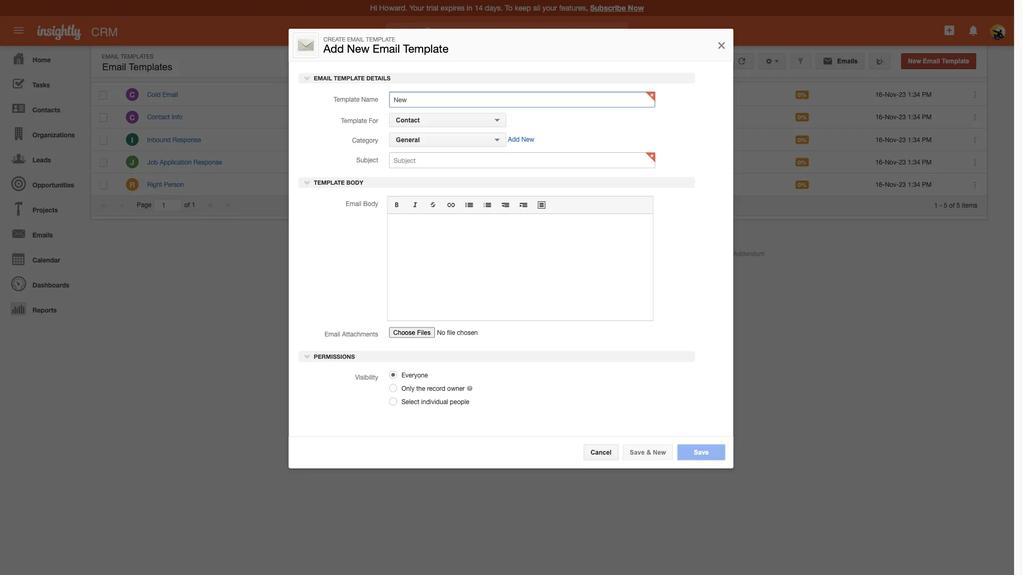 Task type: locate. For each thing, give the bounding box(es) containing it.
2 16- from the top
[[876, 113, 885, 121]]

0% inside i row
[[798, 136, 807, 143]]

template
[[366, 36, 395, 43], [403, 42, 449, 55], [942, 58, 970, 65], [653, 69, 681, 76], [334, 75, 365, 82], [334, 95, 360, 103], [341, 117, 367, 124], [314, 179, 345, 186]]

2 chevron down image from the top
[[304, 179, 311, 186]]

3 0% from the top
[[798, 136, 807, 143]]

of right -
[[950, 201, 955, 209]]

cold
[[147, 91, 161, 98]]

4 16-nov-23 1:34 pm from the top
[[876, 158, 932, 166]]

c row up i row
[[91, 84, 987, 106]]

16-nov-23 1:34 pm cell for me
[[868, 174, 961, 196]]

3 1:34 from the top
[[908, 136, 921, 143]]

1 thanks from the top
[[289, 113, 310, 121]]

howard brown for thanks for contacting us.
[[432, 136, 474, 143]]

5 0% from the top
[[798, 181, 807, 188]]

application
[[387, 196, 654, 321]]

to inside r row
[[342, 181, 348, 188]]

1 vertical spatial subject
[[357, 156, 378, 164]]

0% cell
[[788, 84, 868, 106], [788, 106, 868, 129], [788, 129, 868, 151], [788, 151, 868, 174], [788, 174, 868, 196]]

0%
[[798, 91, 807, 98], [798, 114, 807, 121], [798, 136, 807, 143], [798, 159, 807, 166], [798, 181, 807, 188]]

1:34 inside i row
[[908, 136, 921, 143]]

2 save from the left
[[694, 449, 709, 456]]

1 down job application response link
[[192, 201, 195, 209]]

rate
[[813, 69, 828, 76]]

subject down us.
[[357, 156, 378, 164]]

save inside button
[[630, 449, 645, 456]]

0 vertical spatial c
[[130, 90, 135, 99]]

thanks for connecting link
[[289, 113, 353, 121]]

0 vertical spatial emails
[[836, 58, 858, 65]]

16-nov-23 1:34 pm inside r row
[[876, 181, 932, 188]]

for left the contacting in the top left of the page
[[312, 136, 320, 143]]

1 vertical spatial c link
[[126, 111, 139, 123]]

1 horizontal spatial emails
[[836, 58, 858, 65]]

16-nov-23 1:34 pm inside i row
[[876, 136, 932, 143]]

howard down the general button
[[432, 181, 454, 188]]

1 nov- from the top
[[885, 91, 899, 98]]

you for r
[[303, 181, 313, 188]]

0 vertical spatial response
[[173, 136, 201, 143]]

toolbar inside add new email template dialog
[[388, 196, 653, 214]]

0 vertical spatial chevron down image
[[304, 74, 311, 82]]

chevron down image right can
[[304, 179, 311, 186]]

save right &
[[694, 449, 709, 456]]

1 c from the top
[[130, 90, 135, 99]]

toolbar
[[388, 196, 653, 214]]

2 c from the top
[[130, 113, 135, 122]]

add up subject text field in the top of the page
[[508, 135, 520, 143]]

thanks for connecting
[[289, 113, 353, 121]]

1 chevron down image from the top
[[304, 74, 311, 82]]

person?
[[375, 181, 398, 188]]

howard brown for can you point me to the right person?
[[432, 181, 474, 188]]

created
[[875, 69, 899, 76]]

3 23 from the top
[[899, 136, 907, 143]]

c link up i link
[[126, 111, 139, 123]]

1 horizontal spatial of
[[950, 201, 955, 209]]

1 save from the left
[[630, 449, 645, 456]]

16-nov-23 1:34 pm cell for us.
[[868, 129, 961, 151]]

contacting
[[321, 136, 352, 143]]

2 0% from the top
[[798, 114, 807, 121]]

everyone
[[400, 371, 428, 379]]

contact cell
[[646, 151, 788, 174], [646, 174, 788, 196]]

2 sales from the top
[[576, 181, 591, 188]]

crm
[[91, 25, 118, 39]]

2 sales cell from the top
[[566, 174, 646, 196]]

email inside c row
[[163, 91, 178, 98]]

emails link right open at the top
[[816, 53, 865, 69]]

0 horizontal spatial name
[[147, 69, 165, 76]]

contact info
[[147, 113, 183, 121]]

0 vertical spatial thanks
[[289, 113, 310, 121]]

privacy
[[634, 250, 655, 257]]

none file field inside add new email template dialog
[[389, 326, 510, 342]]

0 vertical spatial emails link
[[816, 53, 865, 69]]

subject inside add new email template dialog
[[357, 156, 378, 164]]

0 horizontal spatial emails
[[33, 231, 53, 239]]

23
[[899, 91, 907, 98], [899, 113, 907, 121], [899, 136, 907, 143], [899, 158, 907, 166], [899, 181, 907, 188]]

brown up the general button
[[456, 113, 474, 121]]

2 howard brown from the top
[[432, 113, 474, 121]]

5 nov- from the top
[[885, 181, 899, 188]]

1 horizontal spatial add
[[508, 135, 520, 143]]

1 howard brown link from the top
[[432, 91, 474, 98]]

lead cell
[[646, 84, 788, 106]]

connecting
[[321, 113, 353, 121]]

pm for me
[[923, 181, 932, 188]]

for inside i row
[[312, 136, 320, 143]]

to right the me
[[342, 181, 348, 188]]

thanks down thanks for connecting
[[289, 136, 310, 143]]

c row
[[91, 84, 987, 106], [91, 106, 987, 129]]

contacts link
[[3, 96, 85, 121]]

0 vertical spatial sales
[[576, 91, 591, 98]]

4 howard from the top
[[432, 181, 454, 188]]

of
[[184, 201, 190, 209], [950, 201, 955, 209]]

cold email
[[147, 91, 178, 98]]

0% inside r row
[[798, 181, 807, 188]]

brown for thanks for connecting
[[456, 113, 474, 121]]

pm for us.
[[923, 136, 932, 143]]

1 16-nov-23 1:34 pm cell from the top
[[868, 84, 961, 106]]

0 vertical spatial c link
[[126, 88, 139, 101]]

2 howard from the top
[[432, 113, 454, 121]]

response up job application response link
[[173, 136, 201, 143]]

0 horizontal spatial subject
[[289, 69, 312, 76]]

c link left cold
[[126, 88, 139, 101]]

create email template add new email template
[[324, 36, 449, 55]]

0 horizontal spatial 5
[[944, 201, 948, 209]]

save left &
[[630, 449, 645, 456]]

you for c
[[299, 91, 310, 98]]

subject up do
[[289, 69, 312, 76]]

0 vertical spatial add
[[324, 42, 344, 55]]

chevron down image up do you have time to connect?
[[304, 74, 311, 82]]

4 howard brown from the top
[[432, 181, 474, 188]]

new up the date
[[909, 58, 922, 65]]

howard down contact button
[[432, 136, 454, 143]]

new right &
[[653, 449, 666, 456]]

2 brown from the top
[[456, 113, 474, 121]]

c
[[130, 90, 135, 99], [130, 113, 135, 122]]

body for email body
[[363, 200, 378, 207]]

contact for r's contact cell
[[654, 181, 676, 188]]

5 0% cell from the top
[[788, 174, 868, 196]]

5 23 from the top
[[899, 181, 907, 188]]

1 vertical spatial thanks
[[289, 136, 310, 143]]

pm for time
[[923, 91, 932, 98]]

brown inside r row
[[456, 181, 474, 188]]

3 howard from the top
[[432, 136, 454, 143]]

0 vertical spatial subject
[[289, 69, 312, 76]]

howard brown link down owner
[[432, 91, 474, 98]]

can you point me to the right person? link
[[289, 181, 398, 188]]

2 16-nov-23 1:34 pm cell from the top
[[868, 106, 961, 129]]

0 vertical spatial you
[[299, 91, 310, 98]]

opportunities
[[33, 181, 74, 189]]

howard brown link
[[432, 91, 474, 98], [432, 113, 474, 121], [432, 136, 474, 143], [432, 181, 474, 188]]

category inside add new email template dialog
[[352, 136, 378, 144]]

new inside new email template link
[[909, 58, 922, 65]]

1 howard from the top
[[432, 91, 454, 98]]

16-nov-23 1:34 pm cell for time
[[868, 84, 961, 106]]

1 vertical spatial c
[[130, 113, 135, 122]]

16-nov-23 1:34 pm
[[876, 91, 932, 98], [876, 113, 932, 121], [876, 136, 932, 143], [876, 158, 932, 166], [876, 181, 932, 188]]

of down right person link
[[184, 201, 190, 209]]

brown down the general button
[[456, 181, 474, 188]]

5 16-nov-23 1:34 pm from the top
[[876, 181, 932, 188]]

1 horizontal spatial category
[[573, 69, 601, 76]]

name inside add new email template dialog
[[361, 95, 378, 103]]

do you have time to connect? link
[[289, 91, 375, 98]]

pm inside "j" 'row'
[[923, 158, 932, 166]]

email body
[[346, 200, 378, 207]]

howard brown up the general button
[[432, 113, 474, 121]]

1 vertical spatial you
[[303, 181, 313, 188]]

0 vertical spatial for
[[312, 113, 320, 121]]

1 sales from the top
[[576, 91, 591, 98]]

23 inside r row
[[899, 181, 907, 188]]

job application response
[[147, 158, 222, 166]]

the right only at the bottom left of the page
[[417, 385, 426, 392]]

new inside save & new button
[[653, 449, 666, 456]]

2 contact cell from the top
[[646, 174, 788, 196]]

howard
[[432, 91, 454, 98], [432, 113, 454, 121], [432, 136, 454, 143], [432, 181, 454, 188]]

1 16- from the top
[[876, 91, 885, 98]]

0 horizontal spatial category
[[352, 136, 378, 144]]

1 vertical spatial to
[[342, 181, 348, 188]]

response right "application" on the left top
[[194, 158, 222, 166]]

save & new
[[630, 449, 666, 456]]

0 horizontal spatial the
[[349, 181, 358, 188]]

cell
[[566, 106, 646, 129], [646, 106, 788, 129], [566, 129, 646, 151], [646, 129, 788, 151], [281, 151, 423, 174], [423, 151, 566, 174], [566, 151, 646, 174]]

close image
[[717, 39, 727, 52]]

sales inside r row
[[576, 181, 591, 188]]

None radio
[[389, 371, 397, 379], [389, 384, 397, 392], [389, 371, 397, 379], [389, 384, 397, 392]]

0% for me
[[798, 181, 807, 188]]

1 vertical spatial name
[[361, 95, 378, 103]]

2 thanks from the top
[[289, 136, 310, 143]]

name up for
[[361, 95, 378, 103]]

reports
[[33, 306, 57, 314]]

body down right
[[363, 200, 378, 207]]

howard brown inside r row
[[432, 181, 474, 188]]

the left right
[[349, 181, 358, 188]]

body right the me
[[347, 179, 364, 186]]

c for contact info
[[130, 113, 135, 122]]

4 0% cell from the top
[[788, 151, 868, 174]]

5 left items
[[957, 201, 961, 209]]

brown for can you point me to the right person?
[[456, 181, 474, 188]]

23 inside "j" 'row'
[[899, 158, 907, 166]]

email
[[347, 36, 364, 43], [373, 42, 400, 55], [102, 53, 119, 60], [924, 58, 941, 65], [102, 62, 126, 72], [314, 75, 332, 82], [163, 91, 178, 98], [346, 200, 362, 207], [325, 330, 340, 338]]

for left connecting
[[312, 113, 320, 121]]

0 horizontal spatial 1
[[192, 201, 195, 209]]

howard brown link down contact button
[[432, 136, 474, 143]]

save & new button
[[623, 444, 673, 460]]

2 16-nov-23 1:34 pm from the top
[[876, 113, 932, 121]]

3 16-nov-23 1:34 pm cell from the top
[[868, 129, 961, 151]]

new inside create email template add new email template
[[347, 42, 370, 55]]

2 0% cell from the top
[[788, 106, 868, 129]]

thanks down do
[[289, 113, 310, 121]]

2 c link from the top
[[126, 111, 139, 123]]

4 1:34 from the top
[[908, 158, 921, 166]]

0% for us.
[[798, 136, 807, 143]]

add new
[[508, 135, 535, 143]]

0 vertical spatial body
[[347, 179, 364, 186]]

email templates email templates
[[102, 53, 172, 72]]

brown down contact button
[[456, 136, 474, 143]]

you right can
[[303, 181, 313, 188]]

only
[[402, 385, 415, 392]]

5 pm from the top
[[923, 181, 932, 188]]

templates
[[121, 53, 154, 60], [129, 62, 172, 72]]

howard brown
[[432, 91, 474, 98], [432, 113, 474, 121], [432, 136, 474, 143], [432, 181, 474, 188]]

howard brown down the general button
[[432, 181, 474, 188]]

privacy policy link
[[634, 250, 674, 257]]

emails
[[836, 58, 858, 65], [33, 231, 53, 239]]

1 23 from the top
[[899, 91, 907, 98]]

howard brown down owner
[[432, 91, 474, 98]]

sales cell
[[566, 84, 646, 106], [566, 174, 646, 196]]

open rate
[[795, 69, 828, 76]]

new right create
[[347, 42, 370, 55]]

pm
[[923, 91, 932, 98], [923, 113, 932, 121], [923, 136, 932, 143], [923, 158, 932, 166], [923, 181, 932, 188]]

thanks inside i row
[[289, 136, 310, 143]]

4 howard brown link from the top
[[432, 181, 474, 188]]

individual
[[421, 398, 448, 406]]

add up email template details
[[324, 42, 344, 55]]

pm inside i row
[[923, 136, 932, 143]]

you right do
[[299, 91, 310, 98]]

name
[[147, 69, 165, 76], [361, 95, 378, 103]]

1 vertical spatial sales
[[576, 181, 591, 188]]

-
[[940, 201, 943, 209]]

template type
[[653, 69, 697, 76]]

None file field
[[389, 326, 510, 342]]

3 pm from the top
[[923, 136, 932, 143]]

1 16-nov-23 1:34 pm from the top
[[876, 91, 932, 98]]

howard brown link down the general button
[[432, 181, 474, 188]]

3 nov- from the top
[[885, 136, 899, 143]]

save inside 'button'
[[694, 449, 709, 456]]

chevron down image
[[304, 74, 311, 82], [304, 179, 311, 186]]

5 right -
[[944, 201, 948, 209]]

0 horizontal spatial emails link
[[3, 221, 85, 246]]

16-nov-23 1:34 pm cell
[[868, 84, 961, 106], [868, 106, 961, 129], [868, 129, 961, 151], [868, 151, 961, 174], [868, 174, 961, 196]]

4 nov- from the top
[[885, 158, 899, 166]]

5 1:34 from the top
[[908, 181, 921, 188]]

right person
[[147, 181, 184, 188]]

owner
[[447, 385, 465, 392]]

save for save
[[694, 449, 709, 456]]

nov- inside "j" 'row'
[[885, 158, 899, 166]]

pm inside r row
[[923, 181, 932, 188]]

nov- inside r row
[[885, 181, 899, 188]]

1 vertical spatial for
[[312, 136, 320, 143]]

1 0% cell from the top
[[788, 84, 868, 106]]

0 horizontal spatial of
[[184, 201, 190, 209]]

none radio inside add new email template dialog
[[389, 398, 397, 406]]

email attachments
[[325, 330, 378, 338]]

contact inside "j" 'row'
[[654, 158, 676, 166]]

add new email template dialog
[[289, 29, 734, 468]]

3 brown from the top
[[456, 136, 474, 143]]

c row up add new in the top of the page
[[91, 106, 987, 129]]

0 vertical spatial category
[[573, 69, 601, 76]]

1 horizontal spatial name
[[361, 95, 378, 103]]

4 23 from the top
[[899, 158, 907, 166]]

brown inside i row
[[456, 136, 474, 143]]

1 c link from the top
[[126, 88, 139, 101]]

0 vertical spatial the
[[349, 181, 358, 188]]

blog link
[[377, 250, 390, 257]]

16-nov-23 1:34 pm inside "j" 'row'
[[876, 158, 932, 166]]

email templates button
[[100, 59, 175, 75]]

1 c row from the top
[[91, 84, 987, 106]]

subscribe
[[590, 3, 626, 12]]

howard brown inside i row
[[432, 136, 474, 143]]

5 16- from the top
[[876, 181, 885, 188]]

1 vertical spatial sales cell
[[566, 174, 646, 196]]

2 1 from the left
[[935, 201, 938, 209]]

brown up contact button
[[456, 91, 474, 98]]

dashboards link
[[3, 271, 85, 296]]

None radio
[[389, 398, 397, 406]]

nov- inside i row
[[885, 136, 899, 143]]

1 vertical spatial response
[[194, 158, 222, 166]]

0 horizontal spatial save
[[630, 449, 645, 456]]

1 horizontal spatial emails link
[[816, 53, 865, 69]]

16-nov-23 1:34 pm for time
[[876, 91, 932, 98]]

1:34
[[908, 91, 921, 98], [908, 113, 921, 121], [908, 136, 921, 143], [908, 158, 921, 166], [908, 181, 921, 188]]

1 horizontal spatial save
[[694, 449, 709, 456]]

1 horizontal spatial the
[[417, 385, 426, 392]]

navigation
[[0, 46, 85, 321]]

can you point me to the right person?
[[289, 181, 398, 188]]

thanks for i
[[289, 136, 310, 143]]

c left cold
[[130, 90, 135, 99]]

None checkbox
[[99, 68, 107, 76], [99, 91, 107, 100], [99, 114, 107, 122], [99, 136, 107, 144], [99, 158, 107, 167], [99, 68, 107, 76], [99, 91, 107, 100], [99, 114, 107, 122], [99, 136, 107, 144], [99, 158, 107, 167]]

this record will only be visible to its creator and administrators. image
[[467, 385, 473, 392]]

select individual people
[[400, 398, 470, 406]]

4 brown from the top
[[456, 181, 474, 188]]

16- inside r row
[[876, 181, 885, 188]]

j
[[130, 158, 134, 167]]

1 vertical spatial the
[[417, 385, 426, 392]]

1 sales cell from the top
[[566, 84, 646, 106]]

23 for time
[[899, 91, 907, 98]]

1 vertical spatial body
[[363, 200, 378, 207]]

1 vertical spatial chevron down image
[[304, 179, 311, 186]]

to right time
[[341, 91, 347, 98]]

you inside r row
[[303, 181, 313, 188]]

add
[[324, 42, 344, 55], [508, 135, 520, 143]]

howard inside r row
[[432, 181, 454, 188]]

howard brown link up the general button
[[432, 113, 474, 121]]

2 howard brown link from the top
[[432, 113, 474, 121]]

brown for thanks for contacting us.
[[456, 136, 474, 143]]

1 horizontal spatial 5
[[957, 201, 961, 209]]

emails link down projects
[[3, 221, 85, 246]]

the inside add new email template dialog
[[417, 385, 426, 392]]

response
[[173, 136, 201, 143], [194, 158, 222, 166]]

nov-
[[885, 91, 899, 98], [885, 113, 899, 121], [885, 136, 899, 143], [885, 158, 899, 166], [885, 181, 899, 188]]

1 vertical spatial category
[[352, 136, 378, 144]]

tasks
[[33, 81, 50, 88]]

emails link
[[816, 53, 865, 69], [3, 221, 85, 246]]

2 1:34 from the top
[[908, 113, 921, 121]]

record
[[427, 385, 446, 392]]

1 pm from the top
[[923, 91, 932, 98]]

0 horizontal spatial add
[[324, 42, 344, 55]]

contact cell for j
[[646, 151, 788, 174]]

howard brown down contact button
[[432, 136, 474, 143]]

row
[[91, 62, 987, 82]]

0 vertical spatial to
[[341, 91, 347, 98]]

contact inside r row
[[654, 181, 676, 188]]

opportunities link
[[3, 171, 85, 196]]

howard up the general button
[[432, 113, 454, 121]]

None checkbox
[[99, 181, 107, 189]]

3 16- from the top
[[876, 136, 885, 143]]

c up i link
[[130, 113, 135, 122]]

howard inside i row
[[432, 136, 454, 143]]

1:34 inside r row
[[908, 181, 921, 188]]

1 horizontal spatial 1
[[935, 201, 938, 209]]

1 1:34 from the top
[[908, 91, 921, 98]]

2 for from the top
[[312, 136, 320, 143]]

4 16- from the top
[[876, 158, 885, 166]]

Subject text field
[[389, 152, 656, 168]]

23 for me
[[899, 181, 907, 188]]

23 inside i row
[[899, 136, 907, 143]]

template name
[[334, 95, 378, 103]]

1 contact cell from the top
[[646, 151, 788, 174]]

1 0% from the top
[[798, 91, 807, 98]]

16- inside i row
[[876, 136, 885, 143]]

1:34 for me
[[908, 181, 921, 188]]

0% cell for time
[[788, 84, 868, 106]]

body for template body
[[347, 179, 364, 186]]

name up cold
[[147, 69, 165, 76]]

1 howard brown from the top
[[432, 91, 474, 98]]

16- for us.
[[876, 136, 885, 143]]

3 16-nov-23 1:34 pm from the top
[[876, 136, 932, 143]]

5 16-nov-23 1:34 pm cell from the top
[[868, 174, 961, 196]]

3 howard brown from the top
[[432, 136, 474, 143]]

brown
[[456, 91, 474, 98], [456, 113, 474, 121], [456, 136, 474, 143], [456, 181, 474, 188]]

1 for from the top
[[312, 113, 320, 121]]

1 brown from the top
[[456, 91, 474, 98]]

organizations link
[[3, 121, 85, 146]]

4 0% from the top
[[798, 159, 807, 166]]

lead
[[654, 91, 668, 98]]

1 horizontal spatial subject
[[357, 156, 378, 164]]

row group
[[91, 84, 987, 196]]

save
[[630, 449, 645, 456], [694, 449, 709, 456]]

response inside i row
[[173, 136, 201, 143]]

0 vertical spatial sales cell
[[566, 84, 646, 106]]

3 howard brown link from the top
[[432, 136, 474, 143]]

you
[[299, 91, 310, 98], [303, 181, 313, 188]]

1 left -
[[935, 201, 938, 209]]

1 5 from the left
[[944, 201, 948, 209]]

4 pm from the top
[[923, 158, 932, 166]]

3 0% cell from the top
[[788, 129, 868, 151]]

howard down owner
[[432, 91, 454, 98]]



Task type: describe. For each thing, give the bounding box(es) containing it.
person
[[164, 181, 184, 188]]

16- for me
[[876, 181, 885, 188]]

new up subject text field in the top of the page
[[522, 135, 535, 143]]

c link for contact info
[[126, 111, 139, 123]]

&
[[647, 449, 651, 456]]

owner
[[431, 69, 451, 76]]

add inside create email template add new email template
[[324, 42, 344, 55]]

now
[[628, 3, 644, 12]]

16-nov-23 1:34 pm for us.
[[876, 136, 932, 143]]

save for save & new
[[630, 449, 645, 456]]

16- for time
[[876, 91, 885, 98]]

template for
[[341, 117, 378, 124]]

1 - 5 of 5 items
[[935, 201, 978, 209]]

can
[[289, 181, 301, 188]]

sales for r
[[576, 181, 591, 188]]

0% inside "j" 'row'
[[798, 159, 807, 166]]

1:34 for us.
[[908, 136, 921, 143]]

do you have time to connect?
[[289, 91, 375, 98]]

contact info link
[[147, 113, 188, 121]]

row containing name
[[91, 62, 987, 82]]

have
[[312, 91, 325, 98]]

row group containing c
[[91, 84, 987, 196]]

data processing addendum link
[[685, 250, 765, 257]]

i row
[[91, 129, 987, 151]]

16- inside "j" 'row'
[[876, 158, 885, 166]]

cold email link
[[147, 91, 183, 98]]

data
[[685, 250, 698, 257]]

to for c
[[341, 91, 347, 98]]

c link for cold email
[[126, 88, 139, 101]]

2 of from the left
[[950, 201, 955, 209]]

none checkbox inside r row
[[99, 181, 107, 189]]

privacy policy
[[634, 250, 674, 257]]

for for c
[[312, 113, 320, 121]]

application inside add new email template dialog
[[387, 196, 654, 321]]

j row
[[91, 151, 987, 174]]

right person link
[[147, 181, 189, 188]]

r link
[[126, 178, 139, 191]]

right
[[360, 181, 373, 188]]

response inside "j" 'row'
[[194, 158, 222, 166]]

save button
[[678, 444, 726, 460]]

general
[[396, 136, 420, 143]]

general button
[[389, 133, 506, 147]]

chevron down image for email body
[[304, 179, 311, 186]]

time
[[327, 91, 339, 98]]

people
[[450, 398, 470, 406]]

contact button
[[389, 113, 506, 127]]

select
[[402, 398, 420, 406]]

job application response link
[[147, 158, 228, 166]]

application
[[160, 158, 192, 166]]

sales for c
[[576, 91, 591, 98]]

chevron down image
[[304, 353, 311, 360]]

connect?
[[349, 91, 375, 98]]

home link
[[3, 46, 85, 71]]

thanks for c
[[289, 113, 310, 121]]

leads
[[33, 156, 51, 164]]

all link
[[386, 23, 418, 42]]

only the record owner
[[402, 385, 467, 392]]

howard for do you have time to connect?
[[432, 91, 454, 98]]

cancel
[[591, 449, 612, 456]]

howard brown link for thanks for connecting
[[432, 113, 474, 121]]

date
[[901, 69, 915, 76]]

blog
[[377, 250, 390, 257]]

refresh list image
[[737, 58, 747, 65]]

projects link
[[3, 196, 85, 221]]

inbound response
[[147, 136, 201, 143]]

chevron down image for template name
[[304, 74, 311, 82]]

howard brown for do you have time to connect?
[[432, 91, 474, 98]]

thanks for contacting us.
[[289, 136, 362, 143]]

1 1 from the left
[[192, 201, 195, 209]]

Search this list... text field
[[605, 53, 725, 69]]

for
[[369, 117, 378, 124]]

1 vertical spatial templates
[[129, 62, 172, 72]]

the inside r row
[[349, 181, 358, 188]]

1:34 inside "j" 'row'
[[908, 158, 921, 166]]

howard for can you point me to the right person?
[[432, 181, 454, 188]]

thanks for contacting us. link
[[289, 136, 362, 143]]

2 nov- from the top
[[885, 113, 899, 121]]

Name text field
[[389, 92, 656, 108]]

1 vertical spatial emails link
[[3, 221, 85, 246]]

brown for do you have time to connect?
[[456, 91, 474, 98]]

howard for thanks for connecting
[[432, 113, 454, 121]]

calendar
[[33, 256, 60, 264]]

page
[[137, 201, 152, 209]]

1 of from the left
[[184, 201, 190, 209]]

template body
[[312, 179, 364, 186]]

for for i
[[312, 136, 320, 143]]

howard brown link for thanks for contacting us.
[[432, 136, 474, 143]]

sales cell for c
[[566, 84, 646, 106]]

4 16-nov-23 1:34 pm cell from the top
[[868, 151, 961, 174]]

right
[[147, 181, 162, 188]]

data processing addendum
[[685, 250, 765, 257]]

home
[[33, 56, 51, 63]]

j link
[[126, 156, 139, 168]]

contact cell for r
[[646, 174, 788, 196]]

howard brown link for can you point me to the right person?
[[432, 181, 474, 188]]

2 5 from the left
[[957, 201, 961, 209]]

subscribe now link
[[590, 3, 644, 12]]

Search all data.... text field
[[419, 22, 628, 41]]

navigation containing home
[[0, 46, 85, 321]]

email template details
[[312, 75, 391, 82]]

sales cell for r
[[566, 174, 646, 196]]

items
[[962, 201, 978, 209]]

to for r
[[342, 181, 348, 188]]

23 for us.
[[899, 136, 907, 143]]

i link
[[126, 133, 139, 146]]

contact inside button
[[396, 116, 420, 124]]

inbound response link
[[147, 136, 207, 143]]

0% cell for us.
[[788, 129, 868, 151]]

i
[[131, 135, 133, 144]]

r row
[[91, 174, 987, 196]]

dashboards
[[33, 281, 69, 289]]

policy
[[657, 250, 674, 257]]

point
[[315, 181, 329, 188]]

new email template
[[909, 58, 970, 65]]

howard brown for thanks for connecting
[[432, 113, 474, 121]]

contact for j's contact cell
[[654, 158, 676, 166]]

0 vertical spatial name
[[147, 69, 165, 76]]

2 c row from the top
[[91, 106, 987, 129]]

0 vertical spatial templates
[[121, 53, 154, 60]]

projects
[[33, 206, 58, 214]]

contacts
[[33, 106, 60, 113]]

category inside row
[[573, 69, 601, 76]]

all
[[397, 28, 405, 36]]

1 vertical spatial emails
[[33, 231, 53, 239]]

visibility
[[355, 374, 378, 381]]

organizations
[[33, 131, 75, 138]]

howard brown link for do you have time to connect?
[[432, 91, 474, 98]]

2 pm from the top
[[923, 113, 932, 121]]

nov- for us.
[[885, 136, 899, 143]]

2 23 from the top
[[899, 113, 907, 121]]

nov- for time
[[885, 91, 899, 98]]

16-nov-23 1:34 pm for me
[[876, 181, 932, 188]]

nov- for me
[[885, 181, 899, 188]]

1 vertical spatial add
[[508, 135, 520, 143]]

of 1
[[184, 201, 195, 209]]

contact for contact info
[[147, 113, 170, 121]]

permissions
[[312, 353, 355, 360]]

calendar link
[[3, 246, 85, 271]]

0% for time
[[798, 91, 807, 98]]

new email template link
[[902, 53, 977, 69]]

attachments
[[342, 330, 378, 338]]

details
[[367, 75, 391, 82]]

cancel button
[[584, 444, 619, 460]]

1:34 for time
[[908, 91, 921, 98]]

create
[[324, 36, 346, 43]]

howard for thanks for contacting us.
[[432, 136, 454, 143]]

inbound
[[147, 136, 171, 143]]

open
[[795, 69, 812, 76]]

notifications image
[[968, 24, 980, 37]]

c for cold email
[[130, 90, 135, 99]]

do
[[289, 91, 298, 98]]

0% cell for me
[[788, 174, 868, 196]]

us.
[[353, 136, 362, 143]]



Task type: vqa. For each thing, say whether or not it's contained in the screenshot.
Weighted
no



